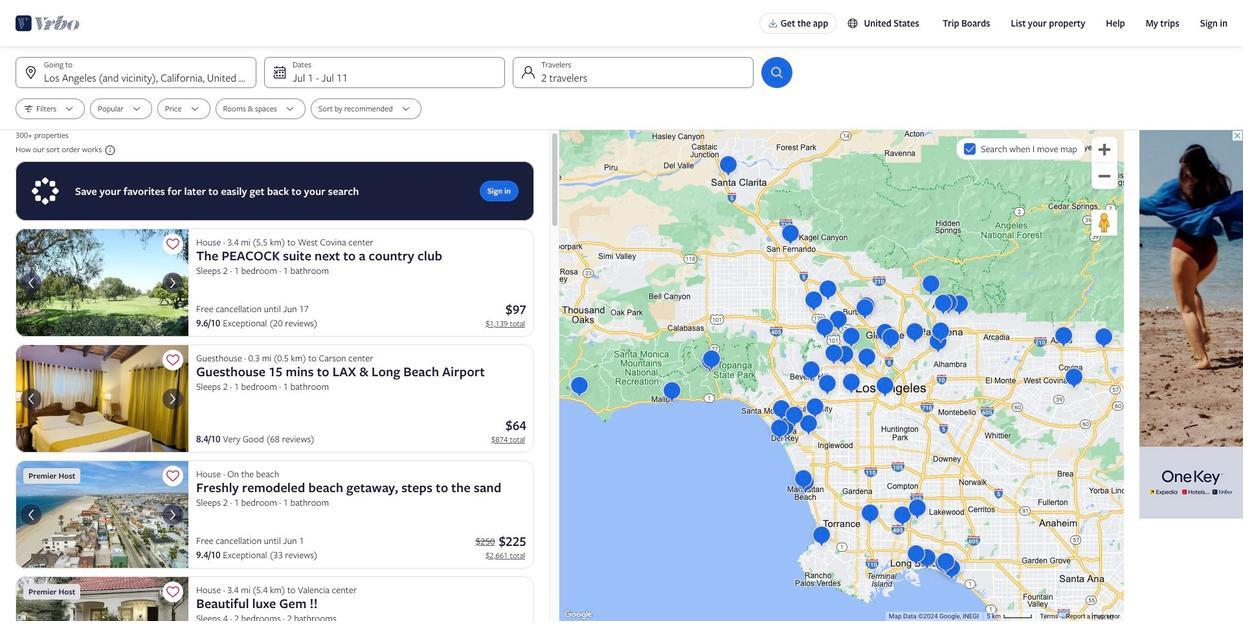 Task type: locate. For each thing, give the bounding box(es) containing it.
map region
[[560, 130, 1125, 621]]

search image
[[770, 65, 785, 80]]

download the app button image
[[768, 18, 779, 29]]

show previous image for freshly remodeled beach getaway, steps to the sand image
[[23, 507, 39, 523]]

show previous image for guesthouse 15 mins to lax & long beach airport image
[[23, 391, 39, 407]]

room image
[[16, 345, 189, 453]]

google image
[[563, 608, 594, 621]]

show next image for freshly remodeled beach getaway, steps to the sand image
[[165, 507, 181, 523]]

show next image for the peacock suite next to a country club image
[[165, 275, 181, 291]]



Task type: describe. For each thing, give the bounding box(es) containing it.
small image
[[848, 17, 859, 29]]

small image
[[102, 145, 116, 156]]

show previous image for the peacock suite next to a country club image
[[23, 275, 39, 291]]

vrbo logo image
[[16, 13, 80, 34]]

stay next door to a country club image
[[16, 229, 189, 337]]

luxury and comfort starting at the front porch. image
[[16, 577, 189, 621]]

aerial view image
[[16, 461, 189, 569]]

show next image for guesthouse 15 mins to lax & long beach airport image
[[165, 391, 181, 407]]



Task type: vqa. For each thing, say whether or not it's contained in the screenshot.
Show previous image for The PEACOCK suite next to a country club
yes



